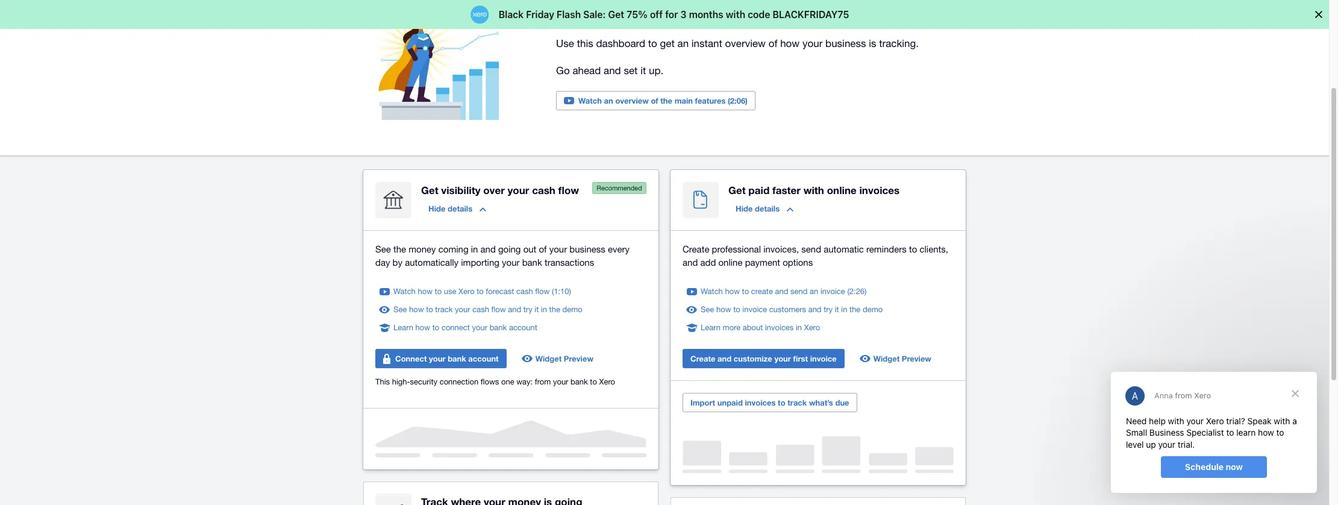 Task type: locate. For each thing, give the bounding box(es) containing it.
2 vertical spatial an
[[810, 287, 819, 296]]

every
[[608, 244, 630, 254]]

bank inside see the money coming in and going out of your business every day by automatically importing your bank transactions
[[522, 257, 542, 268]]

watch for create professional invoices, send automatic reminders to clients, and add online payment options
[[701, 287, 723, 296]]

send
[[802, 244, 822, 254], [791, 287, 808, 296]]

to right from
[[590, 377, 597, 386]]

and left the customize
[[718, 354, 732, 363]]

2 horizontal spatial watch
[[701, 287, 723, 296]]

2 hide details button from the left
[[729, 199, 801, 218]]

see down by
[[394, 305, 407, 314]]

1 horizontal spatial hide details button
[[729, 199, 801, 218]]

hide down paid
[[736, 204, 753, 213]]

and
[[604, 65, 621, 77], [481, 244, 496, 254], [683, 257, 698, 268], [776, 287, 789, 296], [508, 305, 522, 314], [809, 305, 822, 314], [718, 354, 732, 363]]

an up see how to invoice customers and try it in the demo in the right bottom of the page
[[810, 287, 819, 296]]

watch how to create and send an invoice (2:26) link
[[701, 286, 867, 298]]

xero
[[459, 287, 475, 296], [805, 323, 821, 332], [600, 377, 615, 386]]

0 horizontal spatial demo
[[563, 305, 583, 314]]

connect your bank account button
[[376, 349, 507, 368]]

2 widget from the left
[[874, 354, 900, 363]]

0 horizontal spatial try
[[524, 305, 533, 314]]

one
[[502, 377, 515, 386]]

0 horizontal spatial widget
[[536, 354, 562, 363]]

2 vertical spatial cash
[[473, 305, 489, 314]]

1 preview from the left
[[564, 354, 594, 363]]

to up "see how to track your cash flow and try it in the demo"
[[477, 287, 484, 296]]

see up "day"
[[376, 244, 391, 254]]

1 vertical spatial cash
[[517, 287, 533, 296]]

customize
[[734, 354, 773, 363]]

see for see how to invoice customers and try it in the demo
[[701, 305, 715, 314]]

2 learn from the left
[[701, 323, 721, 332]]

1 hide from the left
[[429, 204, 446, 213]]

invoices up reminders
[[860, 184, 900, 197]]

how
[[781, 37, 800, 49], [418, 287, 433, 296], [725, 287, 740, 296], [409, 305, 424, 314], [717, 305, 732, 314], [416, 323, 430, 332]]

1 vertical spatial create
[[691, 354, 716, 363]]

hide details button down paid
[[729, 199, 801, 218]]

and up importing
[[481, 244, 496, 254]]

create up import
[[691, 354, 716, 363]]

details for money
[[448, 204, 473, 213]]

unpaid
[[718, 398, 743, 408]]

1 horizontal spatial demo
[[863, 305, 883, 314]]

invoice left (2:26)
[[821, 287, 846, 296]]

0 horizontal spatial details
[[448, 204, 473, 213]]

of inside see the money coming in and going out of your business every day by automatically importing your bank transactions
[[539, 244, 547, 254]]

0 horizontal spatial xero
[[459, 287, 475, 296]]

0 horizontal spatial account
[[469, 354, 499, 363]]

cash down watch how to use xero to forecast cash flow (1:10) link
[[473, 305, 489, 314]]

0 horizontal spatial overview
[[616, 96, 649, 105]]

hide for money
[[429, 204, 446, 213]]

get
[[639, 5, 658, 20], [660, 37, 675, 49]]

see down add in the bottom right of the page
[[701, 305, 715, 314]]

see how to track your cash flow and try it in the demo
[[394, 305, 583, 314]]

demo
[[563, 305, 583, 314], [863, 305, 883, 314]]

to
[[648, 37, 658, 49], [910, 244, 918, 254], [435, 287, 442, 296], [477, 287, 484, 296], [742, 287, 749, 296], [426, 305, 433, 314], [734, 305, 741, 314], [433, 323, 440, 332], [590, 377, 597, 386], [778, 398, 786, 408]]

invoices,
[[764, 244, 799, 254]]

1 horizontal spatial of
[[651, 96, 659, 105]]

get left paid
[[729, 184, 746, 197]]

business up transactions
[[570, 244, 606, 254]]

1 horizontal spatial overview
[[726, 37, 766, 49]]

an down go ahead and set it up.
[[604, 96, 614, 105]]

0 horizontal spatial learn
[[394, 323, 414, 332]]

your left first
[[775, 354, 791, 363]]

2 horizontal spatial see
[[701, 305, 715, 314]]

0 horizontal spatial hide details button
[[421, 199, 494, 218]]

online down professional
[[719, 257, 743, 268]]

cash right over
[[532, 184, 556, 197]]

import unpaid invoices to track what's due button
[[683, 393, 858, 412]]

try right customers
[[824, 305, 833, 314]]

get for get visibility over your cash flow
[[421, 184, 439, 197]]

it
[[641, 65, 646, 77], [535, 305, 539, 314], [835, 305, 840, 314]]

hide down visibility
[[429, 204, 446, 213]]

of inside watch an overview of the main features (2:06) button
[[651, 96, 659, 105]]

1 details from the left
[[448, 204, 473, 213]]

flow
[[559, 184, 579, 197], [535, 287, 550, 296], [492, 305, 506, 314]]

to inside see how to invoice customers and try it in the demo link
[[734, 305, 741, 314]]

of for your
[[769, 37, 778, 49]]

online
[[827, 184, 857, 197], [719, 257, 743, 268]]

learn
[[394, 323, 414, 332], [701, 323, 721, 332]]

1 horizontal spatial business
[[826, 37, 867, 49]]

the up by
[[394, 244, 406, 254]]

watch down the ahead
[[579, 96, 602, 105]]

track down use
[[435, 305, 453, 314]]

set left up.
[[624, 65, 638, 77]]

to left create
[[742, 287, 749, 296]]

1 vertical spatial overview
[[616, 96, 649, 105]]

the inside see how to track your cash flow and try it in the demo link
[[550, 305, 561, 314]]

0 horizontal spatial business
[[570, 244, 606, 254]]

1 horizontal spatial learn
[[701, 323, 721, 332]]

see for see how to track your cash flow and try it in the demo
[[394, 305, 407, 314]]

security
[[410, 377, 438, 386]]

and up customers
[[776, 287, 789, 296]]

watch
[[579, 96, 602, 105], [394, 287, 416, 296], [701, 287, 723, 296]]

online right with
[[827, 184, 857, 197]]

how for see how to track your cash flow and try it in the demo
[[409, 305, 424, 314]]

1 horizontal spatial details
[[755, 204, 780, 213]]

0 vertical spatial cash
[[532, 184, 556, 197]]

invoice right first
[[811, 354, 837, 363]]

in down (2:26)
[[842, 305, 848, 314]]

connect
[[442, 323, 470, 332]]

an
[[678, 37, 689, 49], [604, 96, 614, 105], [810, 287, 819, 296]]

0 horizontal spatial widget preview button
[[516, 349, 601, 368]]

demo down "(1:10)"
[[563, 305, 583, 314]]

the left main
[[661, 96, 673, 105]]

demo down (2:26)
[[863, 305, 883, 314]]

learn how to connect your bank account
[[394, 323, 538, 332]]

hide for invoices,
[[736, 204, 753, 213]]

details down paid
[[755, 204, 780, 213]]

dialog
[[0, 0, 1339, 29], [1112, 372, 1318, 493]]

in inside see the money coming in and going out of your business every day by automatically importing your bank transactions
[[471, 244, 478, 254]]

automatically
[[405, 257, 459, 268]]

1 widget preview from the left
[[536, 354, 594, 363]]

recommended icon image
[[593, 182, 647, 194]]

2 get from the left
[[729, 184, 746, 197]]

watch down add in the bottom right of the page
[[701, 287, 723, 296]]

1 vertical spatial business
[[570, 244, 606, 254]]

it down watch how to use xero to forecast cash flow (1:10) link
[[535, 305, 539, 314]]

track
[[435, 305, 453, 314], [788, 398, 807, 408]]

see how to invoice customers and try it in the demo
[[701, 305, 883, 314]]

0 horizontal spatial an
[[604, 96, 614, 105]]

business left is
[[826, 37, 867, 49]]

bank up connection
[[448, 354, 466, 363]]

2 hide details from the left
[[736, 204, 780, 213]]

1 widget from the left
[[536, 354, 562, 363]]

instant
[[692, 37, 723, 49]]

1 widget preview button from the left
[[516, 349, 601, 368]]

hide details button down visibility
[[421, 199, 494, 218]]

invoice up 'about'
[[743, 305, 768, 314]]

create professional invoices, send automatic reminders to clients, and add online payment options
[[683, 244, 949, 268]]

flow down forecast
[[492, 305, 506, 314]]

bank down out
[[522, 257, 542, 268]]

your inside "button"
[[429, 354, 446, 363]]

1 get from the left
[[421, 184, 439, 197]]

0 horizontal spatial hide details
[[429, 204, 473, 213]]

1 vertical spatial invoices
[[766, 323, 794, 332]]

send up see how to invoice customers and try it in the demo in the right bottom of the page
[[791, 287, 808, 296]]

the inside watch an overview of the main features (2:06) button
[[661, 96, 673, 105]]

hide details
[[429, 204, 473, 213], [736, 204, 780, 213]]

1 horizontal spatial hide details
[[736, 204, 780, 213]]

and left add in the bottom right of the page
[[683, 257, 698, 268]]

it right customers
[[835, 305, 840, 314]]

hide details down paid
[[736, 204, 780, 213]]

1 horizontal spatial flow
[[535, 287, 550, 296]]

your right connect
[[429, 354, 446, 363]]

0 horizontal spatial watch
[[394, 287, 416, 296]]

1 vertical spatial set
[[624, 65, 638, 77]]

tracking.
[[880, 37, 919, 49]]

2 hide from the left
[[736, 204, 753, 213]]

1 hide details button from the left
[[421, 199, 494, 218]]

the inside see the money coming in and going out of your business every day by automatically importing your bank transactions
[[394, 244, 406, 254]]

high-
[[392, 377, 410, 386]]

payment
[[745, 257, 781, 268]]

create for create and customize your first invoice
[[691, 354, 716, 363]]

1 horizontal spatial preview
[[902, 354, 932, 363]]

(1:10)
[[552, 287, 571, 296]]

the down "(1:10)"
[[550, 305, 561, 314]]

flow left recommended icon
[[559, 184, 579, 197]]

invoices down customers
[[766, 323, 794, 332]]

1 try from the left
[[524, 305, 533, 314]]

0 horizontal spatial online
[[719, 257, 743, 268]]

to inside the create professional invoices, send automatic reminders to clients, and add online payment options
[[910, 244, 918, 254]]

1 horizontal spatial widget preview
[[874, 354, 932, 363]]

1 vertical spatial xero
[[805, 323, 821, 332]]

overview down go ahead and set it up.
[[616, 96, 649, 105]]

2 widget preview from the left
[[874, 354, 932, 363]]

get right let's
[[639, 5, 658, 20]]

hide details for invoices,
[[736, 204, 780, 213]]

2 vertical spatial invoices
[[745, 398, 776, 408]]

1 horizontal spatial hide
[[736, 204, 753, 213]]

your up transactions
[[550, 244, 567, 254]]

to left what's
[[778, 398, 786, 408]]

1 horizontal spatial watch
[[579, 96, 602, 105]]

1 vertical spatial of
[[651, 96, 659, 105]]

to inside import unpaid invoices to track what's due button
[[778, 398, 786, 408]]

to up the more
[[734, 305, 741, 314]]

use
[[556, 37, 574, 49]]

0 horizontal spatial hide
[[429, 204, 446, 213]]

create
[[683, 244, 710, 254], [691, 354, 716, 363]]

watch how to use xero to forecast cash flow (1:10)
[[394, 287, 571, 296]]

2 vertical spatial invoice
[[811, 354, 837, 363]]

1 horizontal spatial widget
[[874, 354, 900, 363]]

day
[[376, 257, 390, 268]]

widget preview
[[536, 354, 594, 363], [874, 354, 932, 363]]

is
[[869, 37, 877, 49]]

cash right forecast
[[517, 287, 533, 296]]

2 widget preview button from the left
[[855, 349, 939, 368]]

flow left "(1:10)"
[[535, 287, 550, 296]]

create inside the create professional invoices, send automatic reminders to clients, and add online payment options
[[683, 244, 710, 254]]

set
[[662, 5, 680, 20], [624, 65, 638, 77]]

the inside see how to invoice customers and try it in the demo link
[[850, 305, 861, 314]]

1 horizontal spatial set
[[662, 5, 680, 20]]

create inside button
[[691, 354, 716, 363]]

widget for clients,
[[874, 354, 900, 363]]

banking icon image
[[376, 182, 412, 218]]

0 horizontal spatial preview
[[564, 354, 594, 363]]

to up 'learn how to connect your bank account'
[[426, 305, 433, 314]]

to left clients,
[[910, 244, 918, 254]]

account
[[509, 323, 538, 332], [469, 354, 499, 363]]

2 vertical spatial of
[[539, 244, 547, 254]]

see the money coming in and going out of your business every day by automatically importing your bank transactions
[[376, 244, 630, 268]]

out
[[524, 244, 537, 254]]

connect
[[395, 354, 427, 363]]

1 learn from the left
[[394, 323, 414, 332]]

2 preview from the left
[[902, 354, 932, 363]]

to left "connect" at the bottom left of the page
[[433, 323, 440, 332]]

0 vertical spatial online
[[827, 184, 857, 197]]

account up flows
[[469, 354, 499, 363]]

get left visibility
[[421, 184, 439, 197]]

details
[[448, 204, 473, 213], [755, 204, 780, 213]]

1 hide details from the left
[[429, 204, 473, 213]]

details down visibility
[[448, 204, 473, 213]]

your right from
[[553, 377, 569, 386]]

hide
[[429, 204, 446, 213], [736, 204, 753, 213]]

the down (2:26)
[[850, 305, 861, 314]]

hide details down visibility
[[429, 204, 473, 213]]

invoices right unpaid
[[745, 398, 776, 408]]

see
[[376, 244, 391, 254], [394, 305, 407, 314], [701, 305, 715, 314]]

0 horizontal spatial get
[[421, 184, 439, 197]]

import unpaid invoices to track what's due
[[691, 398, 850, 408]]

in up importing
[[471, 244, 478, 254]]

it left up.
[[641, 65, 646, 77]]

1 vertical spatial track
[[788, 398, 807, 408]]

this
[[376, 377, 390, 386]]

use
[[444, 287, 457, 296]]

1 vertical spatial flow
[[535, 287, 550, 296]]

to left use
[[435, 287, 442, 296]]

1 horizontal spatial xero
[[600, 377, 615, 386]]

0 horizontal spatial flow
[[492, 305, 506, 314]]

preview for see the money coming in and going out of your business every day by automatically importing your bank transactions
[[564, 354, 594, 363]]

send inside the create professional invoices, send automatic reminders to clients, and add online payment options
[[802, 244, 822, 254]]

try
[[524, 305, 533, 314], [824, 305, 833, 314]]

1 horizontal spatial widget preview button
[[855, 349, 939, 368]]

details for invoices,
[[755, 204, 780, 213]]

0 vertical spatial of
[[769, 37, 778, 49]]

create up add in the bottom right of the page
[[683, 244, 710, 254]]

your
[[803, 37, 823, 49], [508, 184, 530, 197], [550, 244, 567, 254], [502, 257, 520, 268], [455, 305, 471, 314], [472, 323, 488, 332], [429, 354, 446, 363], [775, 354, 791, 363], [553, 377, 569, 386]]

2 vertical spatial xero
[[600, 377, 615, 386]]

0 horizontal spatial track
[[435, 305, 453, 314]]

1 horizontal spatial get
[[660, 37, 675, 49]]

create and customize your first invoice button
[[683, 349, 845, 368]]

1 horizontal spatial it
[[641, 65, 646, 77]]

2 try from the left
[[824, 305, 833, 314]]

your down see how to track your cash flow and try it in the demo link
[[472, 323, 488, 332]]

track left what's
[[788, 398, 807, 408]]

and inside the create professional invoices, send automatic reminders to clients, and add online payment options
[[683, 257, 698, 268]]

2 horizontal spatial flow
[[559, 184, 579, 197]]

1 horizontal spatial see
[[394, 305, 407, 314]]

see inside see the money coming in and going out of your business every day by automatically importing your bank transactions
[[376, 244, 391, 254]]

0 vertical spatial xero
[[459, 287, 475, 296]]

0 horizontal spatial widget preview
[[536, 354, 594, 363]]

watch down by
[[394, 287, 416, 296]]

0 horizontal spatial of
[[539, 244, 547, 254]]

overview right 'instant'
[[726, 37, 766, 49]]

set left 'up'
[[662, 5, 680, 20]]

0 horizontal spatial get
[[639, 5, 658, 20]]

widget
[[536, 354, 562, 363], [874, 354, 900, 363]]

1 horizontal spatial try
[[824, 305, 833, 314]]

2 details from the left
[[755, 204, 780, 213]]

create for create professional invoices, send automatic reminders to clients, and add online payment options
[[683, 244, 710, 254]]

0 vertical spatial dialog
[[0, 0, 1339, 29]]

account down see how to track your cash flow and try it in the demo link
[[509, 323, 538, 332]]

let's
[[611, 5, 635, 20]]

2 horizontal spatial an
[[810, 287, 819, 296]]

0 vertical spatial send
[[802, 244, 822, 254]]

0 vertical spatial create
[[683, 244, 710, 254]]

an left 'instant'
[[678, 37, 689, 49]]

1 vertical spatial get
[[660, 37, 675, 49]]

1 horizontal spatial track
[[788, 398, 807, 408]]

learn how to connect your bank account link
[[394, 322, 538, 334]]

business
[[826, 37, 867, 49], [570, 244, 606, 254]]

try down watch how to use xero to forecast cash flow (1:10) link
[[524, 305, 533, 314]]

get up up.
[[660, 37, 675, 49]]

to up up.
[[648, 37, 658, 49]]

0 vertical spatial an
[[678, 37, 689, 49]]

1 vertical spatial online
[[719, 257, 743, 268]]

2 horizontal spatial of
[[769, 37, 778, 49]]

1 vertical spatial account
[[469, 354, 499, 363]]

learn up connect
[[394, 323, 414, 332]]

learn left the more
[[701, 323, 721, 332]]

2 horizontal spatial it
[[835, 305, 840, 314]]

1 horizontal spatial an
[[678, 37, 689, 49]]

up.
[[649, 65, 664, 77]]

send up options
[[802, 244, 822, 254]]

0 vertical spatial account
[[509, 323, 538, 332]]

banking preview line graph image
[[376, 421, 647, 458]]

widget preview for out
[[536, 354, 594, 363]]

1 vertical spatial an
[[604, 96, 614, 105]]

1 horizontal spatial get
[[729, 184, 746, 197]]

0 horizontal spatial see
[[376, 244, 391, 254]]

your right over
[[508, 184, 530, 197]]



Task type: describe. For each thing, give the bounding box(es) containing it.
bank inside "button"
[[448, 354, 466, 363]]

and down forecast
[[508, 305, 522, 314]]

watch for see the money coming in and going out of your business every day by automatically importing your bank transactions
[[394, 287, 416, 296]]

go ahead and set it up.
[[556, 65, 664, 77]]

and inside see the money coming in and going out of your business every day by automatically importing your bank transactions
[[481, 244, 496, 254]]

about
[[743, 323, 763, 332]]

your up 'learn how to connect your bank account'
[[455, 305, 471, 314]]

0 vertical spatial business
[[826, 37, 867, 49]]

how for learn how to connect your bank account
[[416, 323, 430, 332]]

from
[[535, 377, 551, 386]]

0 vertical spatial invoices
[[860, 184, 900, 197]]

forecast
[[486, 287, 514, 296]]

widget preview button for clients,
[[855, 349, 939, 368]]

0 horizontal spatial it
[[535, 305, 539, 314]]

widget preview for clients,
[[874, 354, 932, 363]]

learn more about invoices in xero link
[[701, 322, 821, 334]]

see how to track your cash flow and try it in the demo link
[[394, 304, 583, 316]]

hide details button for invoices,
[[729, 199, 801, 218]]

watch an overview of the main features (2:06) button
[[556, 91, 756, 110]]

track inside button
[[788, 398, 807, 408]]

with
[[804, 184, 825, 197]]

connect your bank account
[[395, 354, 499, 363]]

reminders
[[867, 244, 907, 254]]

use this dashboard to get an instant overview of how your business is tracking.
[[556, 37, 919, 49]]

and right the ahead
[[604, 65, 621, 77]]

1 vertical spatial dialog
[[1112, 372, 1318, 493]]

clients,
[[920, 244, 949, 254]]

0 vertical spatial invoice
[[821, 287, 846, 296]]

going
[[499, 244, 521, 254]]

importing
[[461, 257, 500, 268]]

of for business
[[539, 244, 547, 254]]

bank down see how to track your cash flow and try it in the demo link
[[490, 323, 507, 332]]

1 horizontal spatial online
[[827, 184, 857, 197]]

paid
[[749, 184, 770, 197]]

(2:06)
[[728, 96, 748, 105]]

0 vertical spatial flow
[[559, 184, 579, 197]]

0 vertical spatial track
[[435, 305, 453, 314]]

coming
[[439, 244, 469, 254]]

0 vertical spatial set
[[662, 5, 680, 20]]

professional
[[712, 244, 761, 254]]

in down transactions
[[541, 305, 547, 314]]

create
[[752, 287, 773, 296]]

business inside see the money coming in and going out of your business every day by automatically importing your bank transactions
[[570, 244, 606, 254]]

invoices icon image
[[683, 182, 719, 218]]

create and customize your first invoice
[[691, 354, 837, 363]]

overview inside button
[[616, 96, 649, 105]]

faster
[[773, 184, 801, 197]]

watch inside button
[[579, 96, 602, 105]]

see for see the money coming in and going out of your business every day by automatically importing your bank transactions
[[376, 244, 391, 254]]

by
[[393, 257, 403, 268]]

in down see how to invoice customers and try it in the demo link
[[796, 323, 802, 332]]

customers
[[770, 305, 807, 314]]

get visibility over your cash flow
[[421, 184, 579, 197]]

account inside "button"
[[469, 354, 499, 363]]

connection
[[440, 377, 479, 386]]

bank right from
[[571, 377, 588, 386]]

this
[[577, 37, 594, 49]]

invoice inside button
[[811, 354, 837, 363]]

your inside button
[[775, 354, 791, 363]]

learn for see the money coming in and going out of your business every day by automatically importing your bank transactions
[[394, 323, 414, 332]]

automatic
[[824, 244, 864, 254]]

see how to invoice customers and try it in the demo link
[[701, 304, 883, 316]]

more
[[723, 323, 741, 332]]

1 horizontal spatial account
[[509, 323, 538, 332]]

an inside the watch how to create and send an invoice (2:26) link
[[810, 287, 819, 296]]

2 horizontal spatial xero
[[805, 323, 821, 332]]

0 horizontal spatial set
[[624, 65, 638, 77]]

hide details for money
[[429, 204, 473, 213]]

0 vertical spatial get
[[639, 5, 658, 20]]

ahead
[[573, 65, 601, 77]]

2 demo from the left
[[863, 305, 883, 314]]

over
[[484, 184, 505, 197]]

get paid faster with online invoices
[[729, 184, 900, 197]]

transactions
[[545, 257, 594, 268]]

features
[[695, 96, 726, 105]]

options
[[783, 257, 813, 268]]

widget for out
[[536, 354, 562, 363]]

main
[[675, 96, 693, 105]]

watch how to use xero to forecast cash flow (1:10) link
[[394, 286, 571, 298]]

preview for create professional invoices, send automatic reminders to clients, and add online payment options
[[902, 354, 932, 363]]

1 vertical spatial invoice
[[743, 305, 768, 314]]

2 vertical spatial flow
[[492, 305, 506, 314]]

to inside see how to track your cash flow and try it in the demo link
[[426, 305, 433, 314]]

go
[[556, 65, 570, 77]]

how for watch how to create and send an invoice (2:26)
[[725, 287, 740, 296]]

due
[[836, 398, 850, 408]]

0 vertical spatial overview
[[726, 37, 766, 49]]

1 demo from the left
[[563, 305, 583, 314]]

your down going
[[502, 257, 520, 268]]

flows
[[481, 377, 499, 386]]

way:
[[517, 377, 533, 386]]

invoices inside button
[[745, 398, 776, 408]]

learn more about invoices in xero
[[701, 323, 821, 332]]

this high-security connection flows one way: from your bank to xero
[[376, 377, 615, 386]]

up
[[684, 5, 699, 20]]

and right customers
[[809, 305, 822, 314]]

dashboard
[[596, 37, 646, 49]]

1 vertical spatial send
[[791, 287, 808, 296]]

to inside the watch how to create and send an invoice (2:26) link
[[742, 287, 749, 296]]

money
[[409, 244, 436, 254]]

and inside button
[[718, 354, 732, 363]]

an inside watch an overview of the main features (2:06) button
[[604, 96, 614, 105]]

hi there, let's get set up
[[556, 5, 699, 20]]

visibility
[[441, 184, 481, 197]]

first
[[794, 354, 808, 363]]

add
[[701, 257, 716, 268]]

how for watch how to use xero to forecast cash flow (1:10)
[[418, 287, 433, 296]]

watch an overview of the main features (2:06)
[[579, 96, 748, 105]]

learn for create professional invoices, send automatic reminders to clients, and add online payment options
[[701, 323, 721, 332]]

widget preview button for out
[[516, 349, 601, 368]]

invoices preview bar graph image
[[683, 436, 954, 473]]

hi
[[556, 5, 569, 20]]

watch how to create and send an invoice (2:26)
[[701, 287, 867, 296]]

how for see how to invoice customers and try it in the demo
[[717, 305, 732, 314]]

there,
[[573, 5, 607, 20]]

what's
[[810, 398, 834, 408]]

import
[[691, 398, 716, 408]]

(2:26)
[[848, 287, 867, 296]]

online inside the create professional invoices, send automatic reminders to clients, and add online payment options
[[719, 257, 743, 268]]

get for get paid faster with online invoices
[[729, 184, 746, 197]]

your left is
[[803, 37, 823, 49]]

to inside learn how to connect your bank account link
[[433, 323, 440, 332]]

hide details button for money
[[421, 199, 494, 218]]



Task type: vqa. For each thing, say whether or not it's contained in the screenshot.
Direct Sales
no



